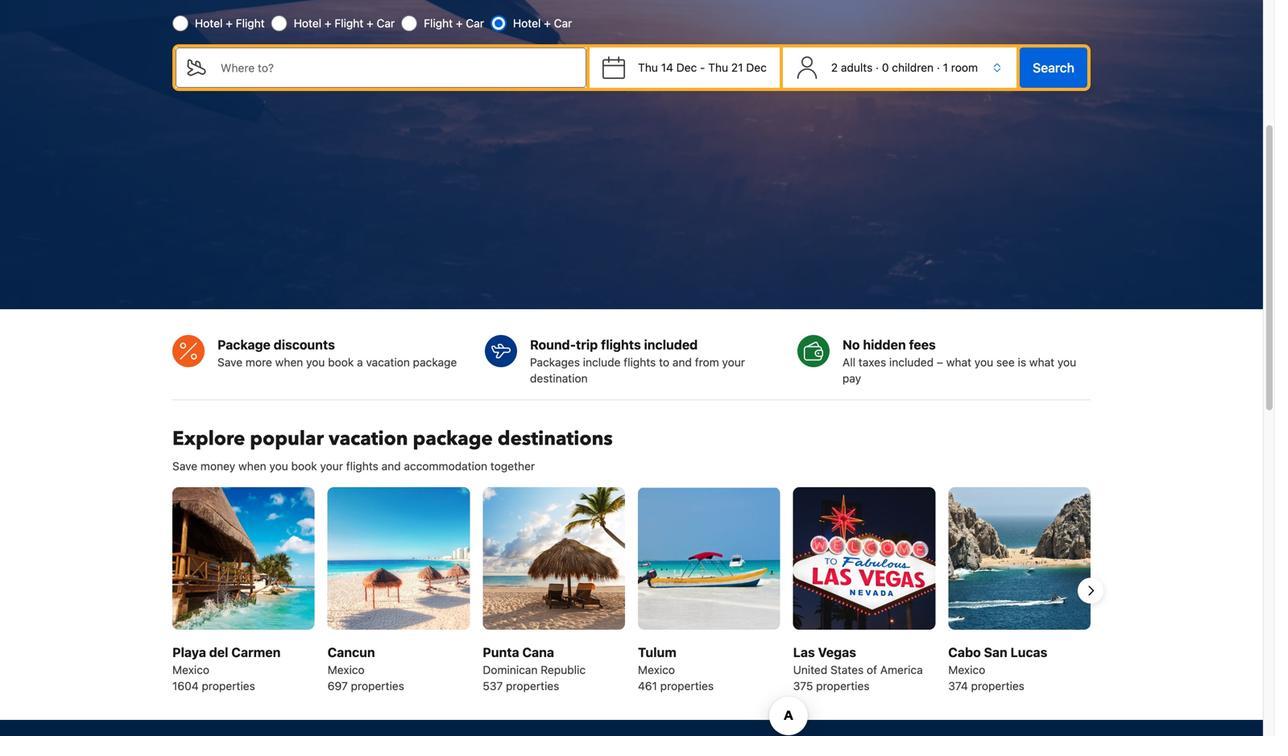 Task type: vqa. For each thing, say whether or not it's contained in the screenshot.


Task type: locate. For each thing, give the bounding box(es) containing it.
0 horizontal spatial what
[[947, 356, 972, 369]]

4 properties from the left
[[660, 679, 714, 693]]

book left the a
[[328, 356, 354, 369]]

0 horizontal spatial ·
[[876, 61, 879, 74]]

1 package from the top
[[413, 356, 457, 369]]

vacation right the a
[[366, 356, 410, 369]]

thu
[[638, 61, 658, 74], [708, 61, 728, 74]]

2 flight from the left
[[335, 17, 364, 30]]

1 vertical spatial vacation
[[329, 426, 408, 452]]

hotel for hotel + flight
[[195, 17, 223, 30]]

vacation
[[366, 356, 410, 369], [329, 426, 408, 452]]

your for included
[[722, 356, 745, 369]]

2 dec from the left
[[746, 61, 767, 74]]

flight for hotel + flight + car
[[335, 17, 364, 30]]

2 hotel from the left
[[294, 17, 322, 30]]

destinations
[[498, 426, 613, 452]]

1 vertical spatial your
[[320, 460, 343, 473]]

1 vertical spatial package
[[413, 426, 493, 452]]

0 vertical spatial when
[[275, 356, 303, 369]]

3 hotel from the left
[[513, 17, 541, 30]]

1 horizontal spatial flight
[[335, 17, 364, 30]]

374
[[949, 679, 968, 693]]

your down popular
[[320, 460, 343, 473]]

0 horizontal spatial thu
[[638, 61, 658, 74]]

1 + from the left
[[226, 17, 233, 30]]

dec
[[677, 61, 697, 74], [746, 61, 767, 74]]

2 vertical spatial flights
[[346, 460, 379, 473]]

you inside package discounts save more when you book a vacation package
[[306, 356, 325, 369]]

included
[[644, 337, 698, 353], [890, 356, 934, 369]]

0 horizontal spatial flight
[[236, 17, 265, 30]]

playa del carmen mexico 1604 properties
[[172, 645, 281, 693]]

+
[[226, 17, 233, 30], [325, 17, 332, 30], [367, 17, 374, 30], [456, 17, 463, 30], [544, 17, 551, 30]]

properties right 697 on the bottom of the page
[[351, 679, 404, 693]]

· left 1
[[937, 61, 940, 74]]

0 horizontal spatial book
[[291, 460, 317, 473]]

a
[[357, 356, 363, 369]]

las vegas united states of america 375 properties
[[793, 645, 923, 693]]

hidden
[[863, 337, 906, 353]]

together
[[491, 460, 535, 473]]

1 flight from the left
[[236, 17, 265, 30]]

mexico up 1604
[[172, 663, 209, 677]]

america
[[880, 663, 923, 677]]

2
[[831, 61, 838, 74]]

punta cana dominican republic 537 properties
[[483, 645, 586, 693]]

package up accommodation
[[413, 426, 493, 452]]

package right the a
[[413, 356, 457, 369]]

hotel for hotel + flight + car
[[294, 17, 322, 30]]

all
[[843, 356, 856, 369]]

2 horizontal spatial flight
[[424, 17, 453, 30]]

what right is
[[1030, 356, 1055, 369]]

your inside round-trip flights included packages include flights to and from your destination
[[722, 356, 745, 369]]

1 · from the left
[[876, 61, 879, 74]]

1 hotel from the left
[[195, 17, 223, 30]]

is
[[1018, 356, 1027, 369]]

of
[[867, 663, 877, 677]]

1 horizontal spatial car
[[466, 17, 484, 30]]

0
[[882, 61, 889, 74]]

taxes
[[859, 356, 886, 369]]

round-trip flights included packages include flights to and from your destination
[[530, 337, 745, 385]]

from
[[695, 356, 719, 369]]

2 + from the left
[[325, 17, 332, 30]]

and
[[673, 356, 692, 369], [382, 460, 401, 473]]

2 horizontal spatial car
[[554, 17, 572, 30]]

thu left 14
[[638, 61, 658, 74]]

1 horizontal spatial book
[[328, 356, 354, 369]]

save inside explore popular vacation package destinations save money when you book your flights and accommodation together
[[172, 460, 197, 473]]

2 thu from the left
[[708, 61, 728, 74]]

21
[[731, 61, 743, 74]]

0 vertical spatial included
[[644, 337, 698, 353]]

properties inside cabo san lucas mexico 374 properties
[[971, 679, 1025, 693]]

you
[[306, 356, 325, 369], [975, 356, 994, 369], [1058, 356, 1077, 369], [269, 460, 288, 473]]

package
[[218, 337, 271, 353]]

1 vertical spatial when
[[238, 460, 266, 473]]

hotel + car
[[513, 17, 572, 30]]

thu 14 dec - thu 21 dec
[[638, 61, 767, 74]]

punta
[[483, 645, 519, 660]]

when inside package discounts save more when you book a vacation package
[[275, 356, 303, 369]]

3 car from the left
[[554, 17, 572, 30]]

1 horizontal spatial your
[[722, 356, 745, 369]]

–
[[937, 356, 943, 369]]

more
[[246, 356, 272, 369]]

san
[[984, 645, 1008, 660]]

2 properties from the left
[[351, 679, 404, 693]]

save
[[218, 356, 243, 369], [172, 460, 197, 473]]

461
[[638, 679, 657, 693]]

1 horizontal spatial thu
[[708, 61, 728, 74]]

0 horizontal spatial and
[[382, 460, 401, 473]]

playa
[[172, 645, 206, 660]]

4 mexico from the left
[[949, 663, 986, 677]]

0 horizontal spatial your
[[320, 460, 343, 473]]

2 what from the left
[[1030, 356, 1055, 369]]

1 horizontal spatial when
[[275, 356, 303, 369]]

included down fees
[[890, 356, 934, 369]]

pay
[[843, 372, 861, 385]]

save left money
[[172, 460, 197, 473]]

discounts
[[274, 337, 335, 353]]

car
[[377, 17, 395, 30], [466, 17, 484, 30], [554, 17, 572, 30]]

1 horizontal spatial save
[[218, 356, 243, 369]]

1 mexico from the left
[[172, 663, 209, 677]]

explore
[[172, 426, 245, 452]]

you left see at right
[[975, 356, 994, 369]]

+ for hotel + car
[[544, 17, 551, 30]]

1 horizontal spatial and
[[673, 356, 692, 369]]

properties
[[202, 679, 255, 693], [351, 679, 404, 693], [506, 679, 559, 693], [660, 679, 714, 693], [816, 679, 870, 693], [971, 679, 1025, 693]]

0 horizontal spatial save
[[172, 460, 197, 473]]

0 horizontal spatial car
[[377, 17, 395, 30]]

adults
[[841, 61, 873, 74]]

· left 0
[[876, 61, 879, 74]]

dec right 21
[[746, 61, 767, 74]]

when down discounts
[[275, 356, 303, 369]]

and left accommodation
[[382, 460, 401, 473]]

round-
[[530, 337, 576, 353]]

2 horizontal spatial hotel
[[513, 17, 541, 30]]

dec left -
[[677, 61, 697, 74]]

when right money
[[238, 460, 266, 473]]

1 vertical spatial save
[[172, 460, 197, 473]]

0 horizontal spatial dec
[[677, 61, 697, 74]]

properties down 'dominican'
[[506, 679, 559, 693]]

vacation down the a
[[329, 426, 408, 452]]

hotel + flight
[[195, 17, 265, 30]]

0 vertical spatial save
[[218, 356, 243, 369]]

properties inside the tulum mexico 461 properties
[[660, 679, 714, 693]]

-
[[700, 61, 705, 74]]

properties down san
[[971, 679, 1025, 693]]

3 mexico from the left
[[638, 663, 675, 677]]

mexico down tulum
[[638, 663, 675, 677]]

0 vertical spatial and
[[673, 356, 692, 369]]

your inside explore popular vacation package destinations save money when you book your flights and accommodation together
[[320, 460, 343, 473]]

hotel
[[195, 17, 223, 30], [294, 17, 322, 30], [513, 17, 541, 30]]

1 horizontal spatial included
[[890, 356, 934, 369]]

hotel for hotel + car
[[513, 17, 541, 30]]

package inside explore popular vacation package destinations save money when you book your flights and accommodation together
[[413, 426, 493, 452]]

1 vertical spatial and
[[382, 460, 401, 473]]

1 horizontal spatial ·
[[937, 61, 940, 74]]

vegas
[[818, 645, 856, 660]]

and right the to
[[673, 356, 692, 369]]

cancun
[[328, 645, 375, 660]]

book
[[328, 356, 354, 369], [291, 460, 317, 473]]

your right from
[[722, 356, 745, 369]]

·
[[876, 61, 879, 74], [937, 61, 940, 74]]

you down popular
[[269, 460, 288, 473]]

flight
[[236, 17, 265, 30], [335, 17, 364, 30], [424, 17, 453, 30]]

mexico down cabo
[[949, 663, 986, 677]]

1 vertical spatial book
[[291, 460, 317, 473]]

0 vertical spatial your
[[722, 356, 745, 369]]

book down popular
[[291, 460, 317, 473]]

2 car from the left
[[466, 17, 484, 30]]

money
[[201, 460, 235, 473]]

1 horizontal spatial dec
[[746, 61, 767, 74]]

5 properties from the left
[[816, 679, 870, 693]]

+ for hotel + flight + car
[[325, 17, 332, 30]]

next image
[[1081, 581, 1101, 601]]

1 horizontal spatial what
[[1030, 356, 1055, 369]]

2 package from the top
[[413, 426, 493, 452]]

tulum mexico 461 properties
[[638, 645, 714, 693]]

properties right 461
[[660, 679, 714, 693]]

save down package
[[218, 356, 243, 369]]

when
[[275, 356, 303, 369], [238, 460, 266, 473]]

0 vertical spatial vacation
[[366, 356, 410, 369]]

3 + from the left
[[367, 17, 374, 30]]

thu right -
[[708, 61, 728, 74]]

1 vertical spatial included
[[890, 356, 934, 369]]

package inside package discounts save more when you book a vacation package
[[413, 356, 457, 369]]

2 adults · 0 children · 1 room
[[831, 61, 978, 74]]

properties down states
[[816, 679, 870, 693]]

included inside no hidden fees all taxes included – what you see is what you pay
[[890, 356, 934, 369]]

0 horizontal spatial hotel
[[195, 17, 223, 30]]

mexico
[[172, 663, 209, 677], [328, 663, 365, 677], [638, 663, 675, 677], [949, 663, 986, 677]]

2 · from the left
[[937, 61, 940, 74]]

what
[[947, 356, 972, 369], [1030, 356, 1055, 369]]

tulum
[[638, 645, 677, 660]]

0 vertical spatial package
[[413, 356, 457, 369]]

book inside explore popular vacation package destinations save money when you book your flights and accommodation together
[[291, 460, 317, 473]]

no hidden fees all taxes included – what you see is what you pay
[[843, 337, 1077, 385]]

properties inside the cancun mexico 697 properties
[[351, 679, 404, 693]]

3 properties from the left
[[506, 679, 559, 693]]

mexico up 697 on the bottom of the page
[[328, 663, 365, 677]]

0 vertical spatial book
[[328, 356, 354, 369]]

your
[[722, 356, 745, 369], [320, 460, 343, 473]]

0 vertical spatial flights
[[601, 337, 641, 353]]

included up the to
[[644, 337, 698, 353]]

vacation inside package discounts save more when you book a vacation package
[[366, 356, 410, 369]]

what right –
[[947, 356, 972, 369]]

6 properties from the left
[[971, 679, 1025, 693]]

cana
[[522, 645, 554, 660]]

0 horizontal spatial included
[[644, 337, 698, 353]]

0 horizontal spatial when
[[238, 460, 266, 473]]

5 + from the left
[[544, 17, 551, 30]]

2 mexico from the left
[[328, 663, 365, 677]]

you down discounts
[[306, 356, 325, 369]]

1 horizontal spatial hotel
[[294, 17, 322, 30]]

1604
[[172, 679, 199, 693]]

cabo san lucas mexico 374 properties
[[949, 645, 1048, 693]]

flights
[[601, 337, 641, 353], [624, 356, 656, 369], [346, 460, 379, 473]]

package discounts save more when you book a vacation package
[[218, 337, 457, 369]]

4 + from the left
[[456, 17, 463, 30]]

1 properties from the left
[[202, 679, 255, 693]]

properties down the del
[[202, 679, 255, 693]]

package
[[413, 356, 457, 369], [413, 426, 493, 452]]



Task type: describe. For each thing, give the bounding box(es) containing it.
fees
[[909, 337, 936, 353]]

cabo
[[949, 645, 981, 660]]

1 thu from the left
[[638, 61, 658, 74]]

search button
[[1020, 48, 1088, 88]]

packages
[[530, 356, 580, 369]]

popular
[[250, 426, 324, 452]]

you right is
[[1058, 356, 1077, 369]]

hotel + flight + car
[[294, 17, 395, 30]]

include
[[583, 356, 621, 369]]

properties inside 'playa del carmen mexico 1604 properties'
[[202, 679, 255, 693]]

book inside package discounts save more when you book a vacation package
[[328, 356, 354, 369]]

properties inside las vegas united states of america 375 properties
[[816, 679, 870, 693]]

Where to? field
[[208, 48, 587, 88]]

republic
[[541, 663, 586, 677]]

search
[[1033, 60, 1075, 75]]

1 vertical spatial flights
[[624, 356, 656, 369]]

del
[[209, 645, 228, 660]]

save inside package discounts save more when you book a vacation package
[[218, 356, 243, 369]]

1 dec from the left
[[677, 61, 697, 74]]

explore popular vacation package destinations region
[[160, 488, 1104, 694]]

1
[[943, 61, 948, 74]]

+ for flight + car
[[456, 17, 463, 30]]

697
[[328, 679, 348, 693]]

mexico inside 'playa del carmen mexico 1604 properties'
[[172, 663, 209, 677]]

cancun mexico 697 properties
[[328, 645, 404, 693]]

when inside explore popular vacation package destinations save money when you book your flights and accommodation together
[[238, 460, 266, 473]]

no
[[843, 337, 860, 353]]

carmen
[[231, 645, 281, 660]]

mexico inside cabo san lucas mexico 374 properties
[[949, 663, 986, 677]]

mexico inside the tulum mexico 461 properties
[[638, 663, 675, 677]]

accommodation
[[404, 460, 488, 473]]

children
[[892, 61, 934, 74]]

3 flight from the left
[[424, 17, 453, 30]]

and inside round-trip flights included packages include flights to and from your destination
[[673, 356, 692, 369]]

your for package
[[320, 460, 343, 473]]

car for hotel + car
[[554, 17, 572, 30]]

united
[[793, 663, 828, 677]]

you inside explore popular vacation package destinations save money when you book your flights and accommodation together
[[269, 460, 288, 473]]

included inside round-trip flights included packages include flights to and from your destination
[[644, 337, 698, 353]]

dominican
[[483, 663, 538, 677]]

vacation inside explore popular vacation package destinations save money when you book your flights and accommodation together
[[329, 426, 408, 452]]

explore popular vacation package destinations save money when you book your flights and accommodation together
[[172, 426, 613, 473]]

1 car from the left
[[377, 17, 395, 30]]

mexico inside the cancun mexico 697 properties
[[328, 663, 365, 677]]

+ for hotel + flight
[[226, 17, 233, 30]]

destination
[[530, 372, 588, 385]]

537
[[483, 679, 503, 693]]

see
[[997, 356, 1015, 369]]

states
[[831, 663, 864, 677]]

375
[[793, 679, 813, 693]]

flights inside explore popular vacation package destinations save money when you book your flights and accommodation together
[[346, 460, 379, 473]]

las
[[793, 645, 815, 660]]

to
[[659, 356, 670, 369]]

flight for hotel + flight
[[236, 17, 265, 30]]

flight + car
[[424, 17, 484, 30]]

1 what from the left
[[947, 356, 972, 369]]

trip
[[576, 337, 598, 353]]

lucas
[[1011, 645, 1048, 660]]

and inside explore popular vacation package destinations save money when you book your flights and accommodation together
[[382, 460, 401, 473]]

14
[[661, 61, 673, 74]]

car for flight + car
[[466, 17, 484, 30]]

properties inside punta cana dominican republic 537 properties
[[506, 679, 559, 693]]

room
[[951, 61, 978, 74]]



